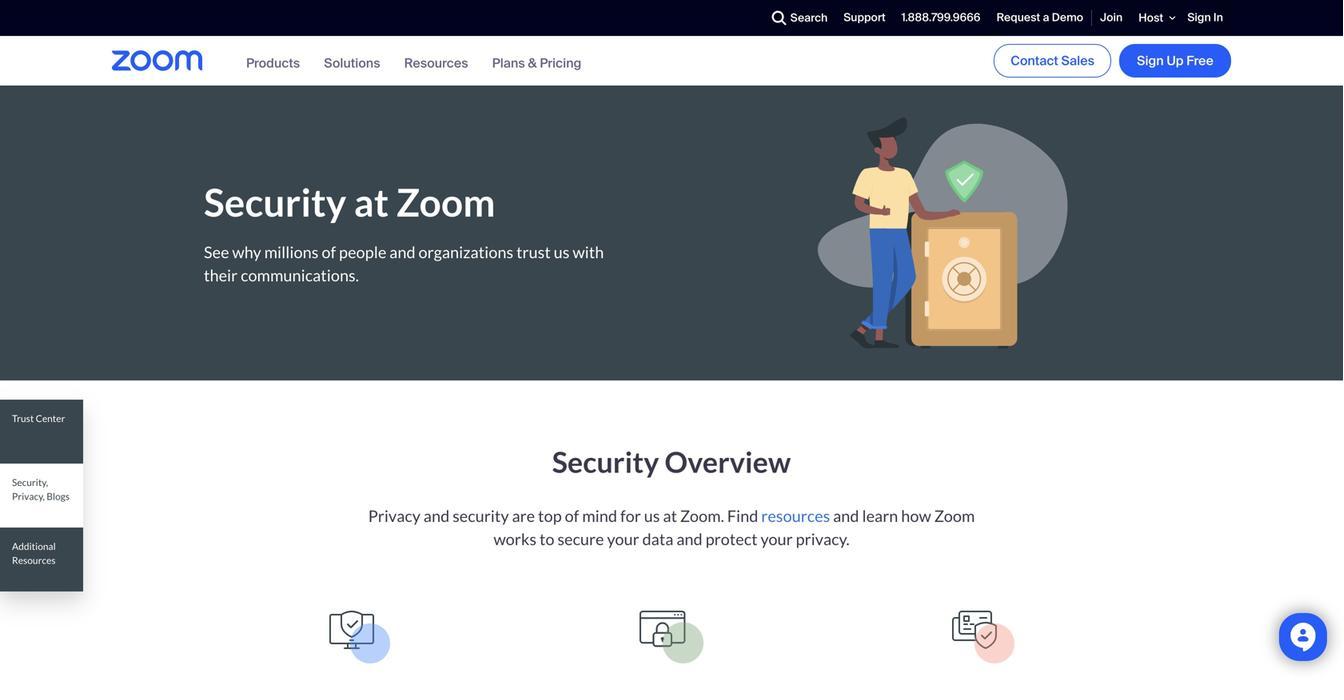 Task type: locate. For each thing, give the bounding box(es) containing it.
zoom up organizations
[[396, 179, 495, 225]]

search
[[791, 11, 828, 25]]

your down the resources
[[761, 530, 793, 549]]

us for for
[[644, 507, 660, 526]]

sign left in
[[1188, 10, 1211, 25]]

0 vertical spatial of
[[322, 243, 336, 262]]

2 your from the left
[[761, 530, 793, 549]]

additional
[[12, 541, 56, 552]]

security up mind
[[552, 445, 659, 479]]

privacy.
[[796, 530, 850, 549]]

zoom inside the and learn how zoom works to secure your data and protect your privacy.
[[935, 507, 975, 526]]

0 vertical spatial resources
[[404, 55, 468, 71]]

1 vertical spatial sign
[[1137, 52, 1164, 69]]

0 horizontal spatial of
[[322, 243, 336, 262]]

organizations
[[419, 243, 514, 262]]

trust
[[12, 413, 34, 424]]

in
[[1214, 10, 1224, 25]]

works
[[494, 530, 537, 549]]

us left with
[[554, 243, 570, 262]]

us inside see why millions of people and organizations trust us with their communications.
[[554, 243, 570, 262]]

of left the people
[[322, 243, 336, 262]]

support
[[844, 10, 886, 25]]

trust
[[517, 243, 551, 262]]

resources
[[404, 55, 468, 71], [12, 554, 56, 566]]

1 vertical spatial security
[[552, 445, 659, 479]]

0 vertical spatial security
[[204, 179, 347, 225]]

sign in link
[[1180, 1, 1232, 35]]

support link
[[836, 1, 894, 35]]

at up the data
[[663, 507, 677, 526]]

security up the millions
[[204, 179, 347, 225]]

your
[[607, 530, 640, 549], [761, 530, 793, 549]]

search image
[[772, 11, 787, 25]]

1 horizontal spatial sign
[[1188, 10, 1211, 25]]

search image
[[772, 11, 787, 25]]

and inside see why millions of people and organizations trust us with their communications.
[[390, 243, 416, 262]]

secure
[[558, 530, 604, 549]]

resources left plans
[[404, 55, 468, 71]]

us right for
[[644, 507, 660, 526]]

contact sales link
[[994, 44, 1112, 77]]

of right the top
[[565, 507, 579, 526]]

resources link
[[762, 507, 830, 526]]

of
[[322, 243, 336, 262], [565, 507, 579, 526]]

resources button
[[404, 55, 468, 71]]

solutions button
[[324, 55, 380, 71]]

0 horizontal spatial resources
[[12, 554, 56, 566]]

sales
[[1062, 52, 1095, 69]]

people
[[339, 243, 387, 262]]

1 vertical spatial us
[[644, 507, 660, 526]]

0 horizontal spatial security
[[204, 179, 347, 225]]

1 horizontal spatial us
[[644, 507, 660, 526]]

sign
[[1188, 10, 1211, 25], [1137, 52, 1164, 69]]

sign left "up"
[[1137, 52, 1164, 69]]

resources down additional
[[12, 554, 56, 566]]

1 horizontal spatial zoom
[[935, 507, 975, 526]]

0 horizontal spatial at
[[354, 179, 389, 225]]

us
[[554, 243, 570, 262], [644, 507, 660, 526]]

zoom right the how
[[935, 507, 975, 526]]

demo
[[1052, 10, 1084, 25]]

find
[[728, 507, 759, 526]]

at
[[354, 179, 389, 225], [663, 507, 677, 526]]

zoom
[[396, 179, 495, 225], [935, 507, 975, 526]]

how
[[902, 507, 932, 526]]

top
[[538, 507, 562, 526]]

security at zoom
[[204, 179, 495, 225]]

zoom.
[[680, 507, 724, 526]]

trust center
[[12, 413, 65, 424]]

privacy,
[[12, 490, 45, 502]]

0 horizontal spatial us
[[554, 243, 570, 262]]

additional resources
[[12, 541, 56, 566]]

are
[[512, 507, 535, 526]]

0 vertical spatial us
[[554, 243, 570, 262]]

at up the people
[[354, 179, 389, 225]]

1 vertical spatial zoom
[[935, 507, 975, 526]]

products
[[246, 55, 300, 71]]

1 horizontal spatial your
[[761, 530, 793, 549]]

0 horizontal spatial sign
[[1137, 52, 1164, 69]]

1 horizontal spatial at
[[663, 507, 677, 526]]

a
[[1043, 10, 1050, 25]]

&
[[528, 55, 537, 71]]

0 vertical spatial sign
[[1188, 10, 1211, 25]]

your down for
[[607, 530, 640, 549]]

mind
[[582, 507, 617, 526]]

privacy and security are top of mind for us at zoom. find resources
[[368, 507, 830, 526]]

security
[[453, 507, 509, 526]]

sign in
[[1188, 10, 1224, 25]]

security
[[204, 179, 347, 225], [552, 445, 659, 479]]

1 vertical spatial resources
[[12, 554, 56, 566]]

and right the people
[[390, 243, 416, 262]]

1 vertical spatial of
[[565, 507, 579, 526]]

0 horizontal spatial your
[[607, 530, 640, 549]]

0 vertical spatial zoom
[[396, 179, 495, 225]]

0 vertical spatial at
[[354, 179, 389, 225]]

1 horizontal spatial security
[[552, 445, 659, 479]]

and
[[390, 243, 416, 262], [424, 507, 450, 526], [833, 507, 859, 526], [677, 530, 703, 549]]

sign for sign in
[[1188, 10, 1211, 25]]



Task type: vqa. For each thing, say whether or not it's contained in the screenshot.
bottommost "Resources"
yes



Task type: describe. For each thing, give the bounding box(es) containing it.
center
[[36, 413, 65, 424]]

sign up free
[[1137, 52, 1214, 69]]

and up 'privacy.'
[[833, 507, 859, 526]]

learn
[[863, 507, 898, 526]]

request
[[997, 10, 1041, 25]]

trust center link
[[0, 400, 83, 464]]

see
[[204, 243, 229, 262]]

join link
[[1093, 1, 1131, 35]]

1 vertical spatial at
[[663, 507, 677, 526]]

1.888.799.9666 link
[[894, 1, 989, 35]]

for
[[621, 507, 641, 526]]

to
[[540, 530, 555, 549]]

communications.
[[241, 266, 359, 285]]

see why millions of people and organizations trust us with their communications.
[[204, 243, 604, 285]]

sign up free link
[[1120, 44, 1232, 77]]

products button
[[246, 55, 300, 71]]

security overview
[[552, 445, 791, 479]]

zoom logo image
[[112, 50, 202, 71]]

request a demo
[[997, 10, 1084, 25]]

plans & pricing
[[492, 55, 582, 71]]

1.888.799.9666
[[902, 10, 981, 25]]

security for security at zoom
[[204, 179, 347, 225]]

and down "zoom."
[[677, 530, 703, 549]]

with
[[573, 243, 604, 262]]

0 horizontal spatial zoom
[[396, 179, 495, 225]]

security for security overview
[[552, 445, 659, 479]]

up
[[1167, 52, 1184, 69]]

security,
[[12, 477, 48, 488]]

contact
[[1011, 52, 1059, 69]]

security, privacy, blogs
[[12, 477, 70, 502]]

1 horizontal spatial of
[[565, 507, 579, 526]]

us for trust
[[554, 243, 570, 262]]

and right the privacy
[[424, 507, 450, 526]]

security, privacy, blogs link
[[0, 464, 83, 528]]

1 horizontal spatial resources
[[404, 55, 468, 71]]

resources
[[762, 507, 830, 526]]

privacy
[[368, 507, 421, 526]]

host
[[1139, 10, 1164, 25]]

free
[[1187, 52, 1214, 69]]

why
[[232, 243, 261, 262]]

plans & pricing link
[[492, 55, 582, 71]]

contact sales
[[1011, 52, 1095, 69]]

1 your from the left
[[607, 530, 640, 549]]

pricing
[[540, 55, 582, 71]]

millions
[[264, 243, 319, 262]]

overview
[[665, 445, 791, 479]]

blogs
[[47, 490, 70, 502]]

host button
[[1131, 0, 1180, 36]]

join
[[1101, 10, 1123, 25]]

protect
[[706, 530, 758, 549]]

and learn how zoom works to secure your data and protect your privacy.
[[494, 507, 975, 549]]

solutions
[[324, 55, 380, 71]]

request a demo link
[[989, 1, 1092, 35]]

of inside see why millions of people and organizations trust us with their communications.
[[322, 243, 336, 262]]

their
[[204, 266, 238, 285]]

data
[[643, 530, 674, 549]]

resources inside 'additional resources'
[[12, 554, 56, 566]]

additional resources link
[[0, 528, 83, 592]]

plans
[[492, 55, 525, 71]]

sign for sign up free
[[1137, 52, 1164, 69]]



